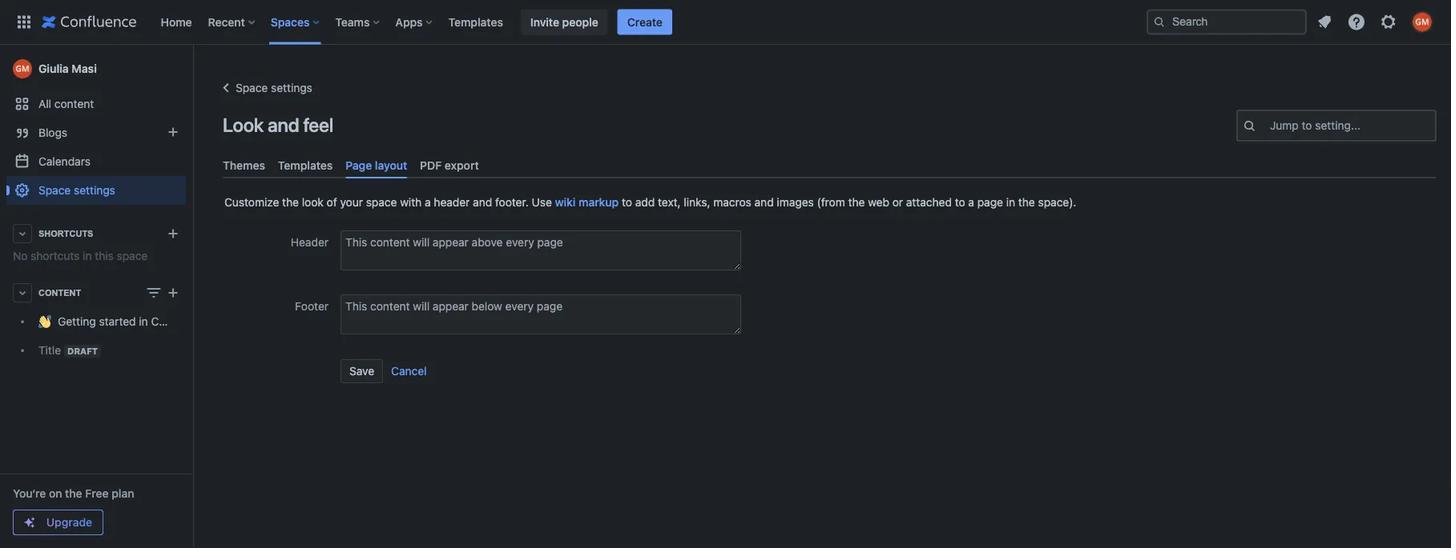 Task type: describe. For each thing, give the bounding box(es) containing it.
invite people button
[[521, 9, 608, 35]]

space inside space element
[[117, 250, 148, 263]]

setting...
[[1315, 119, 1361, 132]]

global element
[[10, 0, 1144, 44]]

export
[[445, 159, 479, 172]]

collapse sidebar image
[[175, 53, 210, 85]]

footer
[[295, 300, 329, 314]]

title draft
[[38, 344, 98, 357]]

(from
[[817, 196, 845, 209]]

macros
[[713, 196, 752, 209]]

no
[[13, 250, 28, 263]]

create a blog image
[[163, 123, 183, 142]]

your
[[340, 196, 363, 209]]

giulia masi
[[38, 62, 97, 75]]

spaces button
[[266, 9, 326, 35]]

giulia masi link
[[6, 53, 186, 85]]

on
[[49, 488, 62, 501]]

blogs link
[[6, 119, 186, 147]]

draft
[[67, 346, 98, 357]]

tab list containing themes
[[216, 152, 1443, 179]]

appswitcher icon image
[[14, 12, 34, 32]]

tree inside space element
[[6, 308, 210, 365]]

home
[[161, 15, 192, 28]]

page layout link
[[339, 152, 414, 179]]

the left space).
[[1019, 196, 1035, 209]]

attached
[[906, 196, 952, 209]]

footer.
[[495, 196, 529, 209]]

in for getting started in confluence
[[139, 315, 148, 329]]

look
[[302, 196, 324, 209]]

text,
[[658, 196, 681, 209]]

page
[[978, 196, 1003, 209]]

recent
[[208, 15, 245, 28]]

add shortcut image
[[163, 224, 183, 244]]

customize
[[224, 196, 279, 209]]

getting started in confluence
[[58, 315, 210, 329]]

premium image
[[23, 517, 36, 530]]

no shortcuts in this space
[[13, 250, 148, 263]]

look and feel
[[223, 114, 333, 136]]

masi
[[72, 62, 97, 75]]

create a page image
[[163, 284, 183, 303]]

templates inside tab list
[[278, 159, 333, 172]]

wiki
[[555, 196, 576, 209]]

calendars link
[[6, 147, 186, 176]]

teams
[[335, 15, 370, 28]]

title
[[38, 344, 61, 357]]

of
[[327, 196, 337, 209]]

settings icon image
[[1379, 12, 1398, 32]]

1 horizontal spatial space
[[236, 81, 268, 95]]

page
[[346, 159, 372, 172]]

Header text field
[[341, 231, 741, 271]]

in for no shortcuts in this space
[[83, 250, 92, 263]]

apps
[[395, 15, 423, 28]]

jump to setting...
[[1270, 119, 1361, 132]]

2 horizontal spatial to
[[1302, 119, 1312, 132]]

confluence
[[151, 315, 210, 329]]

jump
[[1270, 119, 1299, 132]]

calendars
[[38, 155, 91, 168]]

2 horizontal spatial and
[[755, 196, 774, 209]]

0 vertical spatial in
[[1006, 196, 1015, 209]]

customize the look of your space with a header and footer. use wiki markup to add text, links, macros and images (from the web or attached to a page in the space).
[[224, 196, 1077, 209]]

invite people
[[530, 15, 598, 28]]

2 a from the left
[[968, 196, 975, 209]]

notification icon image
[[1315, 12, 1334, 32]]

the inside space element
[[65, 488, 82, 501]]

0 vertical spatial space
[[366, 196, 397, 209]]

create
[[627, 15, 663, 28]]

add
[[635, 196, 655, 209]]

giulia
[[38, 62, 69, 75]]

pdf export
[[420, 159, 479, 172]]

1 horizontal spatial and
[[473, 196, 492, 209]]

upgrade button
[[14, 511, 103, 535]]

shortcuts
[[31, 250, 80, 263]]

all
[[38, 97, 51, 111]]

page layout
[[346, 159, 407, 172]]

Search settings text field
[[1270, 118, 1273, 134]]

people
[[562, 15, 598, 28]]

Footer text field
[[341, 295, 741, 335]]

0 horizontal spatial templates link
[[272, 152, 339, 179]]



Task type: locate. For each thing, give the bounding box(es) containing it.
the left web
[[848, 196, 865, 209]]

upgrade
[[46, 517, 92, 530]]

shortcuts
[[38, 229, 93, 239]]

space element
[[0, 45, 210, 549]]

settings down calendars link on the top left
[[74, 184, 115, 197]]

1 horizontal spatial a
[[968, 196, 975, 209]]

templates link right apps "popup button"
[[444, 9, 508, 35]]

web
[[868, 196, 890, 209]]

pdf export link
[[414, 152, 485, 179]]

templates inside global element
[[448, 15, 503, 28]]

space
[[366, 196, 397, 209], [117, 250, 148, 263]]

all content
[[38, 97, 94, 111]]

1 vertical spatial settings
[[74, 184, 115, 197]]

space left with
[[366, 196, 397, 209]]

plan
[[112, 488, 134, 501]]

use
[[532, 196, 552, 209]]

1 horizontal spatial to
[[955, 196, 965, 209]]

space
[[236, 81, 268, 95], [38, 184, 71, 197]]

0 horizontal spatial space settings link
[[6, 176, 186, 205]]

and
[[268, 114, 299, 136], [473, 196, 492, 209], [755, 196, 774, 209]]

to right jump
[[1302, 119, 1312, 132]]

1 vertical spatial space settings
[[38, 184, 115, 197]]

the left look
[[282, 196, 299, 209]]

tab list
[[216, 152, 1443, 179]]

0 vertical spatial space settings link
[[216, 79, 312, 98]]

header
[[434, 196, 470, 209]]

teams button
[[330, 9, 386, 35]]

0 horizontal spatial space
[[117, 250, 148, 263]]

1 vertical spatial space settings link
[[6, 176, 186, 205]]

images
[[777, 196, 814, 209]]

help icon image
[[1347, 12, 1366, 32]]

templates right apps "popup button"
[[448, 15, 503, 28]]

0 horizontal spatial a
[[425, 196, 431, 209]]

you're
[[13, 488, 46, 501]]

change view image
[[144, 284, 163, 303]]

markup
[[579, 196, 619, 209]]

space settings down calendars
[[38, 184, 115, 197]]

1 horizontal spatial settings
[[271, 81, 312, 95]]

home link
[[156, 9, 197, 35]]

you're on the free plan
[[13, 488, 134, 501]]

in
[[1006, 196, 1015, 209], [83, 250, 92, 263], [139, 315, 148, 329]]

in left this
[[83, 250, 92, 263]]

0 vertical spatial space settings
[[236, 81, 312, 95]]

0 horizontal spatial templates
[[278, 159, 333, 172]]

space right this
[[117, 250, 148, 263]]

content
[[54, 97, 94, 111]]

banner
[[0, 0, 1451, 45]]

apps button
[[391, 9, 439, 35]]

and left the feel
[[268, 114, 299, 136]]

content button
[[6, 279, 186, 308]]

1 horizontal spatial space settings
[[236, 81, 312, 95]]

and left images
[[755, 196, 774, 209]]

1 vertical spatial templates link
[[272, 152, 339, 179]]

getting
[[58, 315, 96, 329]]

links,
[[684, 196, 710, 209]]

space settings link down calendars
[[6, 176, 186, 205]]

2 vertical spatial in
[[139, 315, 148, 329]]

1 vertical spatial space
[[38, 184, 71, 197]]

space settings link up 'look and feel'
[[216, 79, 312, 98]]

1 horizontal spatial space settings link
[[216, 79, 312, 98]]

0 horizontal spatial and
[[268, 114, 299, 136]]

themes
[[223, 159, 265, 172]]

0 horizontal spatial space
[[38, 184, 71, 197]]

templates
[[448, 15, 503, 28], [278, 159, 333, 172]]

to left add
[[622, 196, 632, 209]]

a left page at top
[[968, 196, 975, 209]]

templates link up look
[[272, 152, 339, 179]]

shortcuts button
[[6, 220, 186, 248]]

pdf
[[420, 159, 442, 172]]

None submit
[[341, 360, 383, 384], [390, 360, 428, 384], [341, 360, 383, 384], [390, 360, 428, 384]]

space settings inside space element
[[38, 184, 115, 197]]

0 horizontal spatial settings
[[74, 184, 115, 197]]

tree
[[6, 308, 210, 365]]

settings up 'look and feel'
[[271, 81, 312, 95]]

tree containing getting started in confluence
[[6, 308, 210, 365]]

create link
[[618, 9, 672, 35]]

1 a from the left
[[425, 196, 431, 209]]

space down calendars
[[38, 184, 71, 197]]

a right with
[[425, 196, 431, 209]]

a
[[425, 196, 431, 209], [968, 196, 975, 209]]

0 horizontal spatial space settings
[[38, 184, 115, 197]]

1 vertical spatial templates
[[278, 159, 333, 172]]

banner containing home
[[0, 0, 1451, 45]]

invite
[[530, 15, 559, 28]]

0 vertical spatial templates link
[[444, 9, 508, 35]]

1 horizontal spatial in
[[139, 315, 148, 329]]

themes link
[[216, 152, 272, 179]]

space settings link
[[216, 79, 312, 98], [6, 176, 186, 205]]

header
[[291, 236, 329, 249]]

to left page at top
[[955, 196, 965, 209]]

in right page at top
[[1006, 196, 1015, 209]]

blogs
[[38, 126, 67, 139]]

layout
[[375, 159, 407, 172]]

this
[[95, 250, 114, 263]]

wiki markup button
[[555, 195, 619, 211]]

spaces
[[271, 15, 310, 28]]

1 vertical spatial in
[[83, 250, 92, 263]]

2 horizontal spatial in
[[1006, 196, 1015, 209]]

started
[[99, 315, 136, 329]]

templates link
[[444, 9, 508, 35], [272, 152, 339, 179]]

space settings
[[236, 81, 312, 95], [38, 184, 115, 197]]

content
[[38, 288, 81, 298]]

in right "started" at bottom
[[139, 315, 148, 329]]

to
[[1302, 119, 1312, 132], [622, 196, 632, 209], [955, 196, 965, 209]]

all content link
[[6, 90, 186, 119]]

confluence image
[[42, 12, 137, 32], [42, 12, 137, 32]]

with
[[400, 196, 422, 209]]

the right on
[[65, 488, 82, 501]]

search image
[[1153, 16, 1166, 28]]

feel
[[303, 114, 333, 136]]

space up look on the top of the page
[[236, 81, 268, 95]]

getting started in confluence link
[[6, 308, 210, 337]]

0 vertical spatial templates
[[448, 15, 503, 28]]

or
[[893, 196, 903, 209]]

space).
[[1038, 196, 1077, 209]]

settings inside space element
[[74, 184, 115, 197]]

1 horizontal spatial templates link
[[444, 9, 508, 35]]

settings
[[271, 81, 312, 95], [74, 184, 115, 197]]

1 horizontal spatial templates
[[448, 15, 503, 28]]

the
[[282, 196, 299, 209], [848, 196, 865, 209], [1019, 196, 1035, 209], [65, 488, 82, 501]]

0 vertical spatial space
[[236, 81, 268, 95]]

look
[[223, 114, 264, 136]]

0 horizontal spatial to
[[622, 196, 632, 209]]

in inside getting started in confluence link
[[139, 315, 148, 329]]

0 vertical spatial settings
[[271, 81, 312, 95]]

free
[[85, 488, 109, 501]]

1 vertical spatial space
[[117, 250, 148, 263]]

space settings up 'look and feel'
[[236, 81, 312, 95]]

recent button
[[203, 9, 261, 35]]

Search field
[[1147, 9, 1307, 35]]

and left the footer.
[[473, 196, 492, 209]]

templates up look
[[278, 159, 333, 172]]

1 horizontal spatial space
[[366, 196, 397, 209]]

0 horizontal spatial in
[[83, 250, 92, 263]]



Task type: vqa. For each thing, say whether or not it's contained in the screenshot.
the right Space settings
yes



